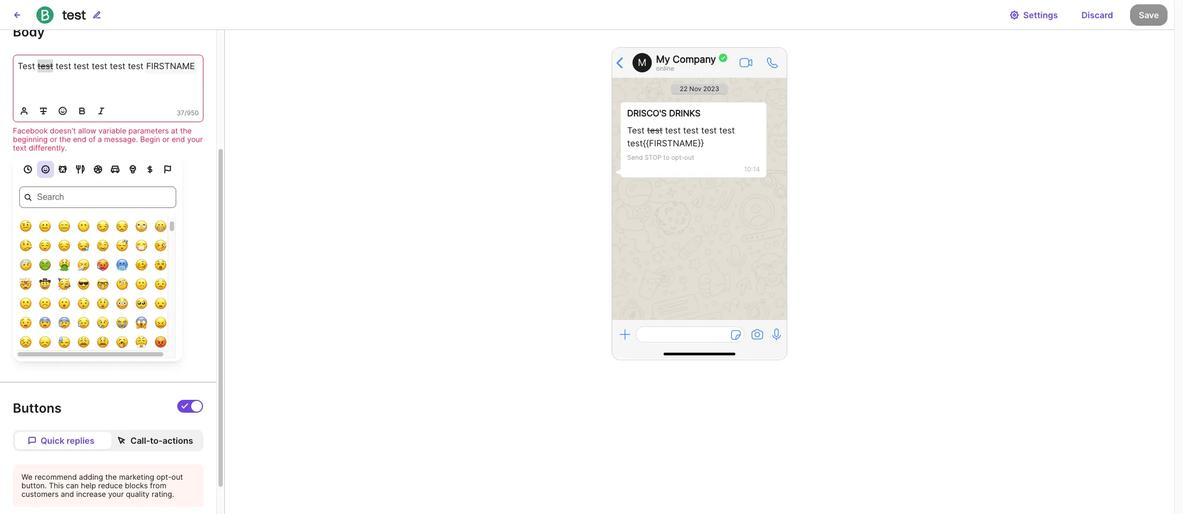 Task type: describe. For each thing, give the bounding box(es) containing it.
quick replies
[[41, 435, 95, 446]]

reduce
[[98, 481, 123, 490]]

at
[[171, 126, 178, 135]]

body
[[13, 24, 45, 40]]

Search search field
[[19, 187, 176, 208]]

buttons
[[13, 401, 62, 416]]

950
[[187, 109, 199, 117]]

customers
[[21, 489, 59, 499]]

call-to-actions
[[131, 435, 193, 446]]

quick
[[41, 435, 64, 446]]

test test
[[628, 125, 663, 136]]

your for increase
[[108, 489, 124, 499]]

test for test test test test test test test firstname
[[18, 61, 35, 71]]

differently.
[[29, 143, 67, 152]]

drinks
[[670, 108, 701, 118]]

out inside send stop to opt-out 10:14
[[685, 153, 695, 161]]

allow
[[78, 126, 96, 135]]

test test test test test
[[628, 125, 738, 148]]

opt- inside we recommend adding the marketing opt-out button. this can help reduce blocks from customers and increase your quality rating.
[[156, 472, 172, 481]]

edit template name image
[[93, 10, 101, 19]]

drisco's drinks
[[628, 108, 701, 118]]

company
[[673, 53, 717, 65]]

nov
[[690, 85, 702, 93]]

1 end from the left
[[73, 135, 86, 144]]

settings
[[1024, 9, 1059, 20]]

your for end
[[187, 135, 203, 144]]

text
[[13, 143, 27, 152]]

22
[[680, 85, 688, 93]]

the inside we recommend adding the marketing opt-out button. this can help reduce blocks from customers and increase your quality rating.
[[105, 472, 117, 481]]

quality
[[126, 489, 150, 499]]

emoji mart™ element
[[13, 62, 183, 514]]

facebook doesn't allow variable parameters at the beginning or the end of a message. begin or end your text differently.
[[13, 126, 203, 152]]

adding
[[79, 472, 103, 481]]

2 or from the left
[[162, 135, 170, 144]]

save
[[1140, 9, 1160, 20]]

2023
[[704, 85, 720, 93]]

to-
[[150, 435, 163, 446]]

search element
[[13, 187, 183, 208]]

37
[[177, 109, 185, 117]]

{{firstname}}
[[643, 138, 705, 148]]

we
[[21, 472, 33, 481]]

37 / 950
[[177, 109, 199, 117]]

replies
[[67, 435, 95, 446]]

doesn't
[[50, 126, 76, 135]]

drisco's
[[628, 108, 667, 118]]



Task type: locate. For each thing, give the bounding box(es) containing it.
0 vertical spatial your
[[187, 135, 203, 144]]

1 horizontal spatial out
[[685, 153, 695, 161]]

send stop to opt-out 10:14
[[628, 153, 761, 173]]

can
[[66, 481, 79, 490]]

0 horizontal spatial or
[[50, 135, 57, 144]]

your left quality
[[108, 489, 124, 499]]

end
[[73, 135, 86, 144], [172, 135, 185, 144]]

test inside rich text editor, main text box
[[18, 61, 35, 71]]

quick replies button
[[15, 432, 107, 449]]

firstname
[[146, 61, 195, 71]]

increase
[[76, 489, 106, 499]]

0 horizontal spatial the
[[59, 135, 71, 144]]

test down drisco's
[[628, 125, 645, 136]]

marketing
[[119, 472, 154, 481]]

emoji categories element
[[13, 152, 183, 178]]

beginning
[[13, 135, 48, 144]]

out right from
[[172, 472, 183, 481]]

0 horizontal spatial out
[[172, 472, 183, 481]]

2 horizontal spatial the
[[180, 126, 192, 135]]

from
[[150, 481, 167, 490]]

help
[[81, 481, 96, 490]]

recommend
[[35, 472, 77, 481]]

call-
[[131, 435, 150, 446]]

1 horizontal spatial the
[[105, 472, 117, 481]]

to
[[664, 153, 670, 161]]

my
[[657, 53, 671, 65]]

parameters
[[129, 126, 169, 135]]

Rich Text Editor, main text field
[[13, 55, 203, 100]]

out inside we recommend adding the marketing opt-out button. this can help reduce blocks from customers and increase your quality rating.
[[172, 472, 183, 481]]

opt-
[[672, 153, 685, 161], [156, 472, 172, 481]]

1 or from the left
[[50, 135, 57, 144]]

opt- right to at the top right
[[672, 153, 685, 161]]

1 vertical spatial test
[[628, 125, 645, 136]]

out
[[685, 153, 695, 161], [172, 472, 183, 481]]

1 horizontal spatial opt-
[[672, 153, 685, 161]]

settings button
[[1002, 4, 1067, 25]]

1 horizontal spatial test
[[628, 125, 645, 136]]

or
[[50, 135, 57, 144], [162, 135, 170, 144]]

or left at
[[162, 135, 170, 144]]

the right at
[[180, 126, 192, 135]]

call-to-actions button
[[109, 432, 202, 449]]

test
[[18, 61, 35, 71], [628, 125, 645, 136]]

end left of
[[73, 135, 86, 144]]

test
[[62, 7, 86, 22], [38, 61, 53, 71], [56, 61, 71, 71], [74, 61, 89, 71], [92, 61, 107, 71], [110, 61, 126, 71], [128, 61, 144, 71], [648, 125, 663, 136], [666, 125, 681, 136], [684, 125, 699, 136], [702, 125, 717, 136], [720, 125, 736, 136], [628, 138, 643, 148]]

0 horizontal spatial end
[[73, 135, 86, 144]]

2 end from the left
[[172, 135, 185, 144]]

1 horizontal spatial or
[[162, 135, 170, 144]]

back button image
[[13, 10, 21, 19]]

or right the beginning
[[50, 135, 57, 144]]

test down body
[[18, 61, 35, 71]]

actions
[[163, 435, 193, 446]]

of
[[89, 135, 96, 144]]

rating.
[[152, 489, 174, 499]]

test test test test test test test firstname
[[18, 61, 195, 71]]

22 nov 2023
[[680, 85, 720, 93]]

message.
[[104, 135, 138, 144]]

clear image
[[25, 194, 32, 201]]

0 vertical spatial test
[[18, 61, 35, 71]]

opt- up rating.
[[156, 472, 172, 481]]

0 horizontal spatial test
[[18, 61, 35, 71]]

save button
[[1131, 4, 1169, 25]]

your inside the facebook doesn't allow variable parameters at the beginning or the end of a message. begin or end your text differently.
[[187, 135, 203, 144]]

1 vertical spatial your
[[108, 489, 124, 499]]

your
[[187, 135, 203, 144], [108, 489, 124, 499]]

a
[[98, 135, 102, 144]]

discard button
[[1074, 4, 1123, 25]]

blocks
[[125, 481, 148, 490]]

my company online
[[657, 53, 717, 72]]

begin
[[140, 135, 160, 144]]

1 vertical spatial out
[[172, 472, 183, 481]]

the right adding
[[105, 472, 117, 481]]

m
[[638, 57, 647, 68]]

stop
[[645, 153, 662, 161]]

1 horizontal spatial your
[[187, 135, 203, 144]]

0 vertical spatial opt-
[[672, 153, 685, 161]]

we recommend adding the marketing opt-out button. this can help reduce blocks from customers and increase your quality rating.
[[21, 472, 183, 499]]

dialog
[[1175, 0, 1183, 514]]

your inside we recommend adding the marketing opt-out button. this can help reduce blocks from customers and increase your quality rating.
[[108, 489, 124, 499]]

the left allow
[[59, 135, 71, 144]]

0 horizontal spatial your
[[108, 489, 124, 499]]

online
[[657, 64, 675, 72]]

out down the {{firstname}}
[[685, 153, 695, 161]]

1 vertical spatial opt-
[[156, 472, 172, 481]]

and
[[61, 489, 74, 499]]

test for test test
[[628, 125, 645, 136]]

/
[[185, 109, 187, 117]]

send
[[628, 153, 643, 161]]

discard
[[1082, 9, 1114, 20]]

facebook
[[13, 126, 48, 135]]

button.
[[21, 481, 47, 490]]

this
[[49, 481, 64, 490]]

the
[[180, 126, 192, 135], [59, 135, 71, 144], [105, 472, 117, 481]]

0 vertical spatial out
[[685, 153, 695, 161]]

your right at
[[187, 135, 203, 144]]

1 horizontal spatial end
[[172, 135, 185, 144]]

variable
[[99, 126, 126, 135]]

10:14
[[745, 165, 761, 173]]

end down '37'
[[172, 135, 185, 144]]

opt- inside send stop to opt-out 10:14
[[672, 153, 685, 161]]

None checkbox
[[177, 400, 203, 413]]

0 horizontal spatial opt-
[[156, 472, 172, 481]]



Task type: vqa. For each thing, say whether or not it's contained in the screenshot.
'Garamond'
no



